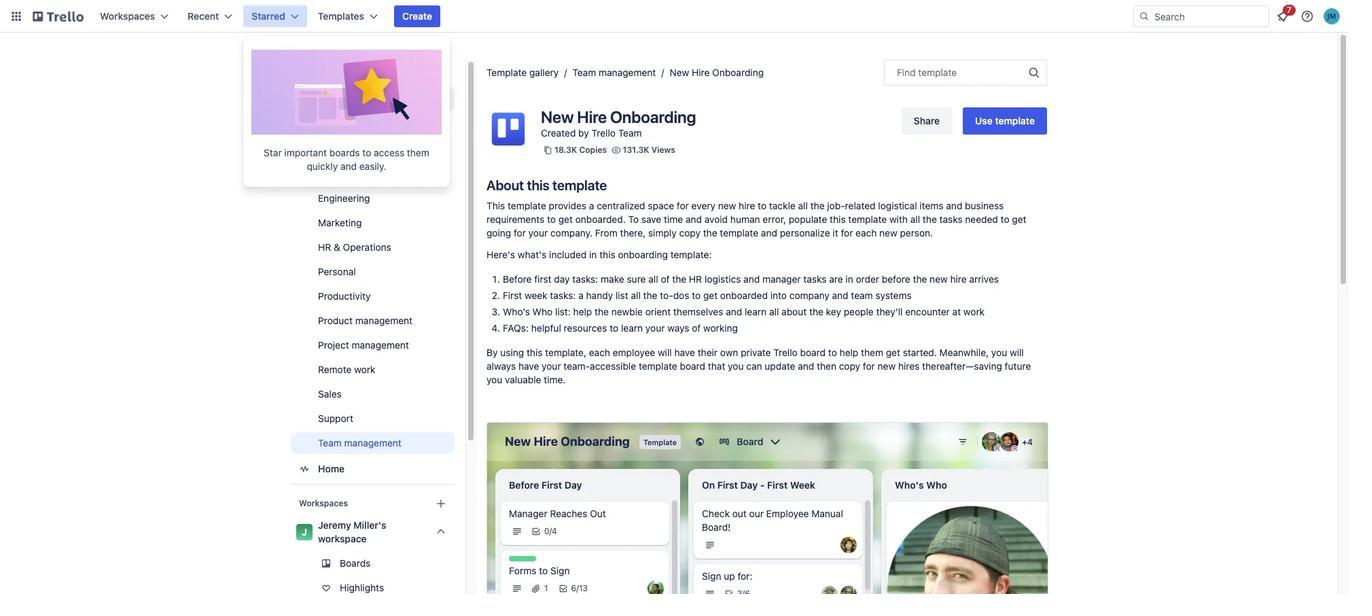 Task type: describe. For each thing, give the bounding box(es) containing it.
engineering
[[318, 192, 370, 204]]

valuable
[[505, 374, 542, 385]]

the left to-
[[644, 290, 658, 301]]

new hire onboarding created by trello team
[[541, 107, 696, 139]]

logistical
[[879, 200, 918, 211]]

list:
[[556, 306, 571, 317]]

for right "it"
[[841, 227, 853, 239]]

related
[[846, 200, 876, 211]]

remote work link
[[291, 359, 455, 381]]

in inside before first day tasks: make sure all of the hr logistics and manager tasks are in order before the new hire arrives first week tasks: a handy list all the to-dos to get onboarded into company and team systems who's who list: help the newbie orient themselves and learn all about the key people they'll encounter at work faqs: helpful resources to learn your ways of working
[[846, 273, 854, 285]]

all down into
[[770, 306, 779, 317]]

star
[[264, 147, 282, 159]]

business
[[318, 119, 357, 131]]

1 boards link from the top
[[291, 60, 455, 84]]

work inside before first day tasks: make sure all of the hr logistics and manager tasks are in order before the new hire arrives first week tasks: a handy list all the to-dos to get onboarded into company and team systems who's who list: help the newbie orient themselves and learn all about the key people they'll encounter at work faqs: helpful resources to learn your ways of working
[[964, 306, 985, 317]]

before first day tasks: make sure all of the hr logistics and manager tasks are in order before the new hire arrives first week tasks: a handy list all the to-dos to get onboarded into company and team systems who's who list: help the newbie orient themselves and learn all about the key people they'll encounter at work faqs: helpful resources to learn your ways of working
[[503, 273, 999, 334]]

1 vertical spatial board
[[680, 360, 706, 372]]

team inside "new hire onboarding created by trello team"
[[619, 127, 642, 139]]

find
[[897, 67, 916, 78]]

people
[[844, 306, 874, 317]]

what's
[[518, 249, 547, 260]]

0 horizontal spatial have
[[519, 360, 539, 372]]

provides
[[549, 200, 587, 211]]

a inside before first day tasks: make sure all of the hr logistics and manager tasks are in order before the new hire arrives first week tasks: a handy list all the to-dos to get onboarded into company and team systems who's who list: help the newbie orient themselves and learn all about the key people they'll encounter at work faqs: helpful resources to learn your ways of working
[[579, 290, 584, 301]]

copy inside by using this template, each employee will have their own private trello board to help them get started. meanwhile, you will always have your team-accessible template board that you can update and then copy for new hires thereafter—saving future you valuable time.
[[839, 360, 861, 372]]

populate
[[789, 213, 828, 225]]

working
[[704, 322, 738, 334]]

and right items
[[947, 200, 963, 211]]

18.3k copies
[[555, 145, 607, 155]]

1 vertical spatial workspaces
[[299, 498, 348, 509]]

1 will from the left
[[658, 347, 672, 358]]

avoid
[[705, 213, 728, 225]]

hire for new hire onboarding
[[692, 67, 710, 78]]

template inside by using this template, each employee will have their own private trello board to help them get started. meanwhile, you will always have your team-accessible template board that you can update and then copy for new hires thereafter—saving future you valuable time.
[[639, 360, 678, 372]]

arrives
[[970, 273, 999, 285]]

faqs:
[[503, 322, 529, 334]]

about this template
[[487, 177, 607, 193]]

0 vertical spatial have
[[675, 347, 695, 358]]

1 vertical spatial learn
[[621, 322, 643, 334]]

who's
[[503, 306, 530, 317]]

business link
[[291, 114, 455, 136]]

every
[[692, 200, 716, 211]]

new down with on the right
[[880, 227, 898, 239]]

remote
[[318, 364, 352, 375]]

to inside star important boards to access them quickly and easily.
[[363, 147, 371, 159]]

productivity
[[318, 290, 371, 302]]

needed
[[966, 213, 999, 225]]

templates inside templates link
[[318, 93, 365, 105]]

project management link
[[291, 334, 455, 356]]

started.
[[903, 347, 937, 358]]

workspaces inside dropdown button
[[100, 10, 155, 22]]

and inside by using this template, each employee will have their own private trello board to help them get started. meanwhile, you will always have your team-accessible template board that you can update and then copy for new hires thereafter—saving future you valuable time.
[[798, 360, 815, 372]]

0 horizontal spatial in
[[590, 249, 597, 260]]

simply
[[649, 227, 677, 239]]

and down every
[[686, 213, 702, 225]]

them inside star important boards to access them quickly and easily.
[[407, 147, 430, 159]]

find template
[[897, 67, 957, 78]]

management up "new hire onboarding created by trello team"
[[599, 67, 656, 78]]

business
[[966, 200, 1004, 211]]

jeremy miller's workspace
[[318, 519, 387, 545]]

update
[[765, 360, 796, 372]]

and down onboarded
[[726, 306, 743, 317]]

resources
[[564, 322, 607, 334]]

all up populate
[[799, 200, 808, 211]]

the left key
[[810, 306, 824, 317]]

about
[[487, 177, 524, 193]]

your inside this template provides a centralized space for every new hire to tackle all the job-related logistical items and business requirements to get onboarded. to save time and avoid human error, populate this template with all the tasks needed to get going for your company. from there, simply copy the template and personalize it for each new person.
[[529, 227, 548, 239]]

2 will from the left
[[1010, 347, 1024, 358]]

create
[[403, 10, 433, 22]]

and inside star important boards to access them quickly and easily.
[[341, 161, 357, 172]]

can
[[747, 360, 763, 372]]

to down newbie
[[610, 322, 619, 334]]

here's what's included in this onboarding template:
[[487, 249, 712, 260]]

0 vertical spatial hr
[[318, 241, 331, 253]]

make
[[601, 273, 625, 285]]

new for new hire onboarding created by trello team
[[541, 107, 574, 126]]

easily.
[[360, 161, 387, 172]]

template up provides
[[553, 177, 607, 193]]

all right sure
[[649, 273, 659, 285]]

a inside this template provides a centralized space for every new hire to tackle all the job-related logistical items and business requirements to get onboarded. to save time and avoid human error, populate this template with all the tasks needed to get going for your company. from there, simply copy the template and personalize it for each new person.
[[589, 200, 595, 211]]

home
[[318, 463, 345, 475]]

board image
[[296, 64, 313, 80]]

to
[[629, 213, 639, 225]]

template,
[[545, 347, 587, 358]]

engineering link
[[291, 188, 455, 209]]

the down items
[[923, 213, 937, 225]]

back to home image
[[33, 5, 84, 27]]

to down provides
[[547, 213, 556, 225]]

recent button
[[180, 5, 241, 27]]

template up requirements
[[508, 200, 547, 211]]

team-
[[564, 360, 590, 372]]

project management
[[318, 339, 409, 351]]

manager
[[763, 273, 801, 285]]

hire for new hire onboarding created by trello team
[[577, 107, 607, 126]]

tasks inside this template provides a centralized space for every new hire to tackle all the job-related logistical items and business requirements to get onboarded. to save time and avoid human error, populate this template with all the tasks needed to get going for your company. from there, simply copy the template and personalize it for each new person.
[[940, 213, 963, 225]]

with
[[890, 213, 908, 225]]

new inside by using this template, each employee will have their own private trello board to help them get started. meanwhile, you will always have your team-accessible template board that you can update and then copy for new hires thereafter—saving future you valuable time.
[[878, 360, 896, 372]]

using
[[501, 347, 524, 358]]

get down provides
[[559, 213, 573, 225]]

the right 'before' in the top right of the page
[[913, 273, 928, 285]]

copy inside this template provides a centralized space for every new hire to tackle all the job-related logistical items and business requirements to get onboarded. to save time and avoid human error, populate this template with all the tasks needed to get going for your company. from there, simply copy the template and personalize it for each new person.
[[680, 227, 701, 239]]

starred button
[[244, 5, 307, 27]]

newbie
[[612, 306, 643, 317]]

onboarded
[[721, 290, 768, 301]]

by using this template, each employee will have their own private trello board to help them get started. meanwhile, you will always have your team-accessible template board that you can update and then copy for new hires thereafter—saving future you valuable time.
[[487, 347, 1032, 385]]

space
[[648, 200, 675, 211]]

primary element
[[0, 0, 1349, 33]]

for inside by using this template, each employee will have their own private trello board to help them get started. meanwhile, you will always have your team-accessible template board that you can update and then copy for new hires thereafter—saving future you valuable time.
[[863, 360, 876, 372]]

0 horizontal spatial of
[[661, 273, 670, 285]]

hires
[[899, 360, 920, 372]]

before
[[882, 273, 911, 285]]

ways
[[668, 322, 690, 334]]

new up avoid
[[718, 200, 737, 211]]

items
[[920, 200, 944, 211]]

0 vertical spatial learn
[[745, 306, 767, 317]]

0 horizontal spatial work
[[354, 364, 376, 375]]

create button
[[394, 5, 441, 27]]

and up onboarded
[[744, 273, 760, 285]]

search image
[[1139, 11, 1150, 22]]

get right 'needed'
[[1013, 213, 1027, 225]]

centralized
[[597, 200, 646, 211]]

management down support link
[[344, 437, 402, 449]]

marketing
[[318, 217, 362, 228]]

1 vertical spatial tasks:
[[550, 290, 576, 301]]

save
[[642, 213, 662, 225]]

employee
[[613, 347, 656, 358]]

share button
[[902, 107, 953, 135]]

management down productivity "link"
[[355, 315, 413, 326]]

onboarding for new hire onboarding
[[713, 67, 764, 78]]

the up populate
[[811, 200, 825, 211]]

their
[[698, 347, 718, 358]]

who
[[533, 306, 553, 317]]

template gallery link
[[487, 67, 559, 78]]

0 vertical spatial team management link
[[573, 67, 656, 78]]

copies
[[580, 145, 607, 155]]

template down human
[[720, 227, 759, 239]]

home link
[[291, 457, 455, 481]]

access
[[374, 147, 405, 159]]

support
[[318, 413, 353, 424]]

2 vertical spatial you
[[487, 374, 503, 385]]

0 horizontal spatial team management
[[318, 437, 402, 449]]

use template
[[976, 115, 1035, 126]]

new hire onboarding
[[670, 67, 764, 78]]

template board image
[[296, 91, 313, 107]]

design
[[318, 143, 349, 155]]

help inside before first day tasks: make sure all of the hr logistics and manager tasks are in order before the new hire arrives first week tasks: a handy list all the to-dos to get onboarded into company and team systems who's who list: help the newbie orient themselves and learn all about the key people they'll encounter at work faqs: helpful resources to learn your ways of working
[[574, 306, 592, 317]]

the down handy
[[595, 306, 609, 317]]

your inside by using this template, each employee will have their own private trello board to help them get started. meanwhile, you will always have your team-accessible template board that you can update and then copy for new hires thereafter—saving future you valuable time.
[[542, 360, 561, 372]]

orient
[[646, 306, 671, 317]]

get inside by using this template, each employee will have their own private trello board to help them get started. meanwhile, you will always have your team-accessible template board that you can update and then copy for new hires thereafter—saving future you valuable time.
[[886, 347, 901, 358]]

this inside this template provides a centralized space for every new hire to tackle all the job-related logistical items and business requirements to get onboarded. to save time and avoid human error, populate this template with all the tasks needed to get going for your company. from there, simply copy the template and personalize it for each new person.
[[830, 213, 846, 225]]



Task type: vqa. For each thing, say whether or not it's contained in the screenshot.
2nd Boards link from the top of the page's Boards
yes



Task type: locate. For each thing, give the bounding box(es) containing it.
1 vertical spatial new
[[541, 107, 574, 126]]

productivity link
[[291, 286, 455, 307]]

to-
[[660, 290, 674, 301]]

thereafter—saving
[[923, 360, 1003, 372]]

template:
[[671, 249, 712, 260]]

help down people
[[840, 347, 859, 358]]

star important boards to access them quickly and easily.
[[264, 147, 430, 172]]

0 vertical spatial onboarding
[[713, 67, 764, 78]]

your inside before first day tasks: make sure all of the hr logistics and manager tasks are in order before the new hire arrives first week tasks: a handy list all the to-dos to get onboarded into company and team systems who's who list: help the newbie orient themselves and learn all about the key people they'll encounter at work faqs: helpful resources to learn your ways of working
[[646, 322, 665, 334]]

0 horizontal spatial tasks
[[804, 273, 827, 285]]

and left then
[[798, 360, 815, 372]]

themselves
[[674, 306, 724, 317]]

onboarded.
[[576, 213, 626, 225]]

highlights
[[340, 582, 384, 594]]

for
[[677, 200, 689, 211], [514, 227, 526, 239], [841, 227, 853, 239], [863, 360, 876, 372]]

have
[[675, 347, 695, 358], [519, 360, 539, 372]]

team management up "new hire onboarding created by trello team"
[[573, 67, 656, 78]]

1 vertical spatial boards link
[[291, 553, 455, 574]]

1 vertical spatial your
[[646, 322, 665, 334]]

requirements
[[487, 213, 545, 225]]

have left their on the right of page
[[675, 347, 695, 358]]

0 horizontal spatial copy
[[680, 227, 701, 239]]

open information menu image
[[1301, 10, 1315, 23]]

0 vertical spatial tasks:
[[573, 273, 599, 285]]

them down people
[[861, 347, 884, 358]]

1 horizontal spatial hr
[[689, 273, 702, 285]]

0 horizontal spatial learn
[[621, 322, 643, 334]]

there,
[[620, 227, 646, 239]]

team
[[573, 67, 596, 78], [619, 127, 642, 139], [318, 437, 342, 449]]

logistics
[[705, 273, 741, 285]]

jeremy
[[318, 519, 351, 531]]

0 horizontal spatial each
[[589, 347, 611, 358]]

this template provides a centralized space for every new hire to tackle all the job-related logistical items and business requirements to get onboarded. to save time and avoid human error, populate this template with all the tasks needed to get going for your company. from there, simply copy the template and personalize it for each new person.
[[487, 200, 1027, 239]]

1 horizontal spatial have
[[675, 347, 695, 358]]

hr & operations link
[[291, 237, 455, 258]]

1 horizontal spatial of
[[692, 322, 701, 334]]

0 vertical spatial workspaces
[[100, 10, 155, 22]]

0 horizontal spatial new
[[541, 107, 574, 126]]

onboarding for new hire onboarding created by trello team
[[610, 107, 696, 126]]

have up valuable on the left bottom of page
[[519, 360, 539, 372]]

team management down support link
[[318, 437, 402, 449]]

learn
[[745, 306, 767, 317], [621, 322, 643, 334]]

get inside before first day tasks: make sure all of the hr logistics and manager tasks are in order before the new hire arrives first week tasks: a handy list all the to-dos to get onboarded into company and team systems who's who list: help the newbie orient themselves and learn all about the key people they'll encounter at work faqs: helpful resources to learn your ways of working
[[704, 290, 718, 301]]

hire
[[739, 200, 756, 211], [951, 273, 967, 285]]

views
[[652, 145, 676, 155]]

starred board image
[[252, 44, 442, 135]]

for left hires at the right bottom of page
[[863, 360, 876, 372]]

onboarding
[[713, 67, 764, 78], [610, 107, 696, 126]]

time.
[[544, 374, 566, 385]]

workspace
[[318, 533, 367, 545]]

1 horizontal spatial trello
[[774, 347, 798, 358]]

included
[[549, 249, 587, 260]]

1 vertical spatial team
[[619, 127, 642, 139]]

this inside by using this template, each employee will have their own private trello board to help them get started. meanwhile, you will always have your team-accessible template board that you can update and then copy for new hires thereafter—saving future you valuable time.
[[527, 347, 543, 358]]

1 vertical spatial you
[[728, 360, 744, 372]]

board up then
[[801, 347, 826, 358]]

1 vertical spatial boards
[[340, 557, 371, 569]]

template right use
[[996, 115, 1035, 126]]

2 horizontal spatial team
[[619, 127, 642, 139]]

error,
[[763, 213, 787, 225]]

job-
[[828, 200, 846, 211]]

tasks up company
[[804, 273, 827, 285]]

0 horizontal spatial them
[[407, 147, 430, 159]]

1 horizontal spatial will
[[1010, 347, 1024, 358]]

team management link up "new hire onboarding created by trello team"
[[573, 67, 656, 78]]

1 vertical spatial in
[[846, 273, 854, 285]]

management down product management link
[[352, 339, 409, 351]]

you down own
[[728, 360, 744, 372]]

to right dos
[[692, 290, 701, 301]]

0 vertical spatial help
[[574, 306, 592, 317]]

1 vertical spatial hr
[[689, 273, 702, 285]]

each inside by using this template, each employee will have their own private trello board to help them get started. meanwhile, you will always have your team-accessible template board that you can update and then copy for new hires thereafter—saving future you valuable time.
[[589, 347, 611, 358]]

1 vertical spatial trello
[[774, 347, 798, 358]]

this down from
[[600, 249, 616, 260]]

new up encounter
[[930, 273, 948, 285]]

they'll
[[877, 306, 903, 317]]

you up future
[[992, 347, 1008, 358]]

template right find
[[919, 67, 957, 78]]

home image
[[296, 461, 313, 477]]

1 horizontal spatial learn
[[745, 306, 767, 317]]

boards link up templates link
[[291, 60, 455, 84]]

template inside button
[[996, 115, 1035, 126]]

hire up human
[[739, 200, 756, 211]]

1 horizontal spatial each
[[856, 227, 877, 239]]

hire up by on the top of the page
[[577, 107, 607, 126]]

hr inside before first day tasks: make sure all of the hr logistics and manager tasks are in order before the new hire arrives first week tasks: a handy list all the to-dos to get onboarded into company and team systems who's who list: help the newbie orient themselves and learn all about the key people they'll encounter at work faqs: helpful resources to learn your ways of working
[[689, 273, 702, 285]]

0 vertical spatial of
[[661, 273, 670, 285]]

18.3k
[[555, 145, 577, 155]]

created
[[541, 127, 576, 139]]

workspaces
[[100, 10, 155, 22], [299, 498, 348, 509]]

1 vertical spatial a
[[579, 290, 584, 301]]

trello inside "new hire onboarding created by trello team"
[[592, 127, 616, 139]]

will up future
[[1010, 347, 1024, 358]]

template gallery
[[487, 67, 559, 78]]

get up hires at the right bottom of page
[[886, 347, 901, 358]]

list
[[616, 290, 629, 301]]

tasks inside before first day tasks: make sure all of the hr logistics and manager tasks are in order before the new hire arrives first week tasks: a handy list all the to-dos to get onboarded into company and team systems who's who list: help the newbie orient themselves and learn all about the key people they'll encounter at work faqs: helpful resources to learn your ways of working
[[804, 273, 827, 285]]

the down avoid
[[703, 227, 718, 239]]

new inside "new hire onboarding created by trello team"
[[541, 107, 574, 126]]

0 horizontal spatial workspaces
[[100, 10, 155, 22]]

1 horizontal spatial copy
[[839, 360, 861, 372]]

them inside by using this template, each employee will have their own private trello board to help them get started. meanwhile, you will always have your team-accessible template board that you can update and then copy for new hires thereafter—saving future you valuable time.
[[861, 347, 884, 358]]

for up time
[[677, 200, 689, 211]]

0 vertical spatial team
[[573, 67, 596, 78]]

meanwhile,
[[940, 347, 989, 358]]

1 horizontal spatial workspaces
[[299, 498, 348, 509]]

to up the easily.
[[363, 147, 371, 159]]

0 vertical spatial boards
[[318, 66, 350, 78]]

0 horizontal spatial team
[[318, 437, 342, 449]]

0 horizontal spatial hr
[[318, 241, 331, 253]]

1 horizontal spatial work
[[964, 306, 985, 317]]

all right list
[[631, 290, 641, 301]]

work
[[964, 306, 985, 317], [354, 364, 376, 375]]

to inside by using this template, each employee will have their own private trello board to help them get started. meanwhile, you will always have your team-accessible template board that you can update and then copy for new hires thereafter—saving future you valuable time.
[[829, 347, 837, 358]]

0 vertical spatial boards link
[[291, 60, 455, 84]]

are
[[830, 273, 843, 285]]

team right gallery
[[573, 67, 596, 78]]

boards link up highlights link
[[291, 553, 455, 574]]

0 vertical spatial work
[[964, 306, 985, 317]]

each up accessible
[[589, 347, 611, 358]]

0 horizontal spatial team management link
[[291, 432, 455, 454]]

to right 'needed'
[[1001, 213, 1010, 225]]

1 vertical spatial have
[[519, 360, 539, 372]]

company.
[[551, 227, 593, 239]]

1 horizontal spatial board
[[801, 347, 826, 358]]

1 horizontal spatial team
[[573, 67, 596, 78]]

0 horizontal spatial hire
[[577, 107, 607, 126]]

0 vertical spatial each
[[856, 227, 877, 239]]

jeremy miller (jeremymiller198) image
[[1324, 8, 1341, 24]]

operations
[[343, 241, 391, 253]]

that
[[708, 360, 726, 372]]

learn down onboarded
[[745, 306, 767, 317]]

about
[[782, 306, 807, 317]]

handy
[[586, 290, 613, 301]]

hire inside "new hire onboarding created by trello team"
[[577, 107, 607, 126]]

trello team image
[[487, 107, 530, 151]]

personalize
[[780, 227, 831, 239]]

tasks down items
[[940, 213, 963, 225]]

remote work
[[318, 364, 376, 375]]

0 horizontal spatial onboarding
[[610, 107, 696, 126]]

at
[[953, 306, 961, 317]]

a up onboarded.
[[589, 200, 595, 211]]

new down primary element
[[670, 67, 690, 78]]

and down the error,
[[761, 227, 778, 239]]

1 horizontal spatial a
[[589, 200, 595, 211]]

in right included
[[590, 249, 597, 260]]

trello up update
[[774, 347, 798, 358]]

&
[[334, 241, 341, 253]]

for down requirements
[[514, 227, 526, 239]]

1 vertical spatial them
[[861, 347, 884, 358]]

1 vertical spatial copy
[[839, 360, 861, 372]]

product management link
[[291, 310, 455, 332]]

tackle
[[770, 200, 796, 211]]

0 vertical spatial a
[[589, 200, 595, 211]]

1 vertical spatial team management link
[[291, 432, 455, 454]]

helpful
[[532, 322, 561, 334]]

of down themselves
[[692, 322, 701, 334]]

2 vertical spatial your
[[542, 360, 561, 372]]

and down are
[[833, 290, 849, 301]]

1 vertical spatial onboarding
[[610, 107, 696, 126]]

help up resources
[[574, 306, 592, 317]]

1 horizontal spatial them
[[861, 347, 884, 358]]

all up person.
[[911, 213, 921, 225]]

1 vertical spatial templates
[[318, 93, 365, 105]]

use
[[976, 115, 993, 126]]

0 vertical spatial them
[[407, 147, 430, 159]]

template down employee
[[639, 360, 678, 372]]

tasks: up handy
[[573, 273, 599, 285]]

templates link
[[291, 87, 455, 111]]

them right access
[[407, 147, 430, 159]]

0 horizontal spatial hire
[[739, 200, 756, 211]]

hire inside before first day tasks: make sure all of the hr logistics and manager tasks are in order before the new hire arrives first week tasks: a handy list all the to-dos to get onboarded into company and team systems who's who list: help the newbie orient themselves and learn all about the key people they'll encounter at work faqs: helpful resources to learn your ways of working
[[951, 273, 967, 285]]

and down the boards
[[341, 161, 357, 172]]

in
[[590, 249, 597, 260], [846, 273, 854, 285]]

1 vertical spatial hire
[[577, 107, 607, 126]]

1 horizontal spatial team management
[[573, 67, 656, 78]]

0 horizontal spatial trello
[[592, 127, 616, 139]]

get
[[559, 213, 573, 225], [1013, 213, 1027, 225], [704, 290, 718, 301], [886, 347, 901, 358]]

0 horizontal spatial board
[[680, 360, 706, 372]]

product
[[318, 315, 353, 326]]

copy down time
[[680, 227, 701, 239]]

by
[[487, 347, 498, 358]]

get up themselves
[[704, 290, 718, 301]]

hr & operations
[[318, 241, 391, 253]]

0 vertical spatial copy
[[680, 227, 701, 239]]

0 horizontal spatial will
[[658, 347, 672, 358]]

tasks: up list:
[[550, 290, 576, 301]]

template inside "field"
[[919, 67, 957, 78]]

onboarding inside "new hire onboarding created by trello team"
[[610, 107, 696, 126]]

2 boards link from the top
[[291, 553, 455, 574]]

2 vertical spatial team
[[318, 437, 342, 449]]

0 horizontal spatial a
[[579, 290, 584, 301]]

1 horizontal spatial team management link
[[573, 67, 656, 78]]

this right about
[[527, 177, 550, 193]]

copy right then
[[839, 360, 861, 372]]

personal
[[318, 266, 356, 277]]

1 vertical spatial work
[[354, 364, 376, 375]]

to up the error,
[[758, 200, 767, 211]]

1 horizontal spatial hire
[[692, 67, 710, 78]]

this
[[487, 200, 505, 211]]

you down always
[[487, 374, 503, 385]]

hire inside this template provides a centralized space for every new hire to tackle all the job-related logistical items and business requirements to get onboarded. to save time and avoid human error, populate this template with all the tasks needed to get going for your company. from there, simply copy the template and personalize it for each new person.
[[739, 200, 756, 211]]

1 horizontal spatial tasks
[[940, 213, 963, 225]]

each inside this template provides a centralized space for every new hire to tackle all the job-related logistical items and business requirements to get onboarded. to save time and avoid human error, populate this template with all the tasks needed to get going for your company. from there, simply copy the template and personalize it for each new person.
[[856, 227, 877, 239]]

recent
[[188, 10, 219, 22]]

team management link down support link
[[291, 432, 455, 454]]

0 vertical spatial new
[[670, 67, 690, 78]]

0 vertical spatial hire
[[692, 67, 710, 78]]

0 vertical spatial board
[[801, 347, 826, 358]]

this
[[527, 177, 550, 193], [830, 213, 846, 225], [600, 249, 616, 260], [527, 347, 543, 358]]

1 horizontal spatial you
[[728, 360, 744, 372]]

0 vertical spatial tasks
[[940, 213, 963, 225]]

each down related
[[856, 227, 877, 239]]

templates up business on the left top of page
[[318, 93, 365, 105]]

team down support
[[318, 437, 342, 449]]

trello inside by using this template, each employee will have their own private trello board to help them get started. meanwhile, you will always have your team-accessible template board that you can update and then copy for new hires thereafter—saving future you valuable time.
[[774, 347, 798, 358]]

time
[[664, 213, 683, 225]]

help
[[574, 306, 592, 317], [840, 347, 859, 358]]

Search field
[[1150, 6, 1269, 27]]

templates right starred popup button
[[318, 10, 364, 22]]

this down job-
[[830, 213, 846, 225]]

1 horizontal spatial help
[[840, 347, 859, 358]]

of up to-
[[661, 273, 670, 285]]

1 vertical spatial hire
[[951, 273, 967, 285]]

help inside by using this template, each employee will have their own private trello board to help them get started. meanwhile, you will always have your team-accessible template board that you can update and then copy for new hires thereafter—saving future you valuable time.
[[840, 347, 859, 358]]

hr left &
[[318, 241, 331, 253]]

your down orient at the left
[[646, 322, 665, 334]]

0 horizontal spatial you
[[487, 374, 503, 385]]

human
[[731, 213, 761, 225]]

0 vertical spatial templates
[[318, 10, 364, 22]]

sales link
[[291, 383, 455, 405]]

7 notifications image
[[1275, 8, 1292, 24]]

new inside before first day tasks: make sure all of the hr logistics and manager tasks are in order before the new hire arrives first week tasks: a handy list all the to-dos to get onboarded into company and team systems who's who list: help the newbie orient themselves and learn all about the key people they'll encounter at work faqs: helpful resources to learn your ways of working
[[930, 273, 948, 285]]

1 vertical spatial tasks
[[804, 273, 827, 285]]

to up then
[[829, 347, 837, 358]]

template down related
[[849, 213, 887, 225]]

encounter
[[906, 306, 950, 317]]

will down ways
[[658, 347, 672, 358]]

in right are
[[846, 273, 854, 285]]

your up 'time.'
[[542, 360, 561, 372]]

hire left "arrives"
[[951, 273, 967, 285]]

board down their on the right of page
[[680, 360, 706, 372]]

boards
[[318, 66, 350, 78], [340, 557, 371, 569]]

use template button
[[963, 107, 1048, 135]]

learn down newbie
[[621, 322, 643, 334]]

first
[[535, 273, 552, 285]]

1 vertical spatial of
[[692, 322, 701, 334]]

Find template field
[[885, 60, 1048, 86]]

boards up highlights
[[340, 557, 371, 569]]

onboarding
[[618, 249, 668, 260]]

new left hires at the right bottom of page
[[878, 360, 896, 372]]

boards right the board icon
[[318, 66, 350, 78]]

0 vertical spatial your
[[529, 227, 548, 239]]

it
[[833, 227, 839, 239]]

company
[[790, 290, 830, 301]]

1 vertical spatial team management
[[318, 437, 402, 449]]

you
[[992, 347, 1008, 358], [728, 360, 744, 372], [487, 374, 503, 385]]

design link
[[291, 139, 455, 160]]

work right at
[[964, 306, 985, 317]]

create a workspace image
[[433, 496, 449, 512]]

order
[[856, 273, 880, 285]]

templates inside templates dropdown button
[[318, 10, 364, 22]]

hr up dos
[[689, 273, 702, 285]]

support link
[[291, 408, 455, 430]]

here's
[[487, 249, 515, 260]]

the up dos
[[673, 273, 687, 285]]

by
[[579, 127, 589, 139]]

0 vertical spatial trello
[[592, 127, 616, 139]]

1 horizontal spatial onboarding
[[713, 67, 764, 78]]

0 vertical spatial you
[[992, 347, 1008, 358]]

0 vertical spatial in
[[590, 249, 597, 260]]

key
[[826, 306, 842, 317]]

1 horizontal spatial hire
[[951, 273, 967, 285]]

new up "created"
[[541, 107, 574, 126]]

new for new hire onboarding
[[670, 67, 690, 78]]

0 vertical spatial team management
[[573, 67, 656, 78]]

1 vertical spatial help
[[840, 347, 859, 358]]

quickly
[[307, 161, 338, 172]]



